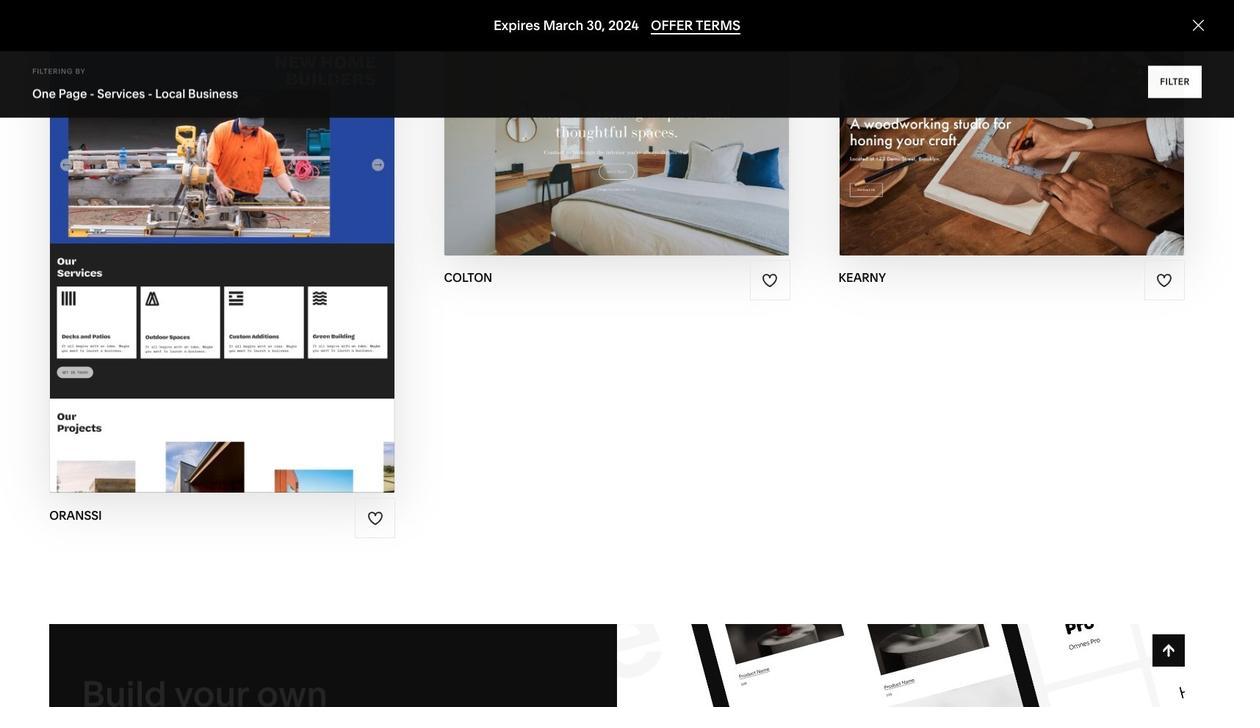 Task type: locate. For each thing, give the bounding box(es) containing it.
oranssi image
[[50, 34, 395, 493]]

back to top image
[[1161, 643, 1177, 659]]

add oranssi to your favorites list image
[[367, 510, 383, 527]]



Task type: describe. For each thing, give the bounding box(es) containing it.
add colton to your favorites list image
[[762, 273, 778, 289]]

kearny image
[[839, 34, 1184, 255]]

preview of building your own template image
[[617, 624, 1185, 707]]

add kearny to your favorites list image
[[1157, 273, 1173, 289]]

colton image
[[445, 34, 789, 255]]



